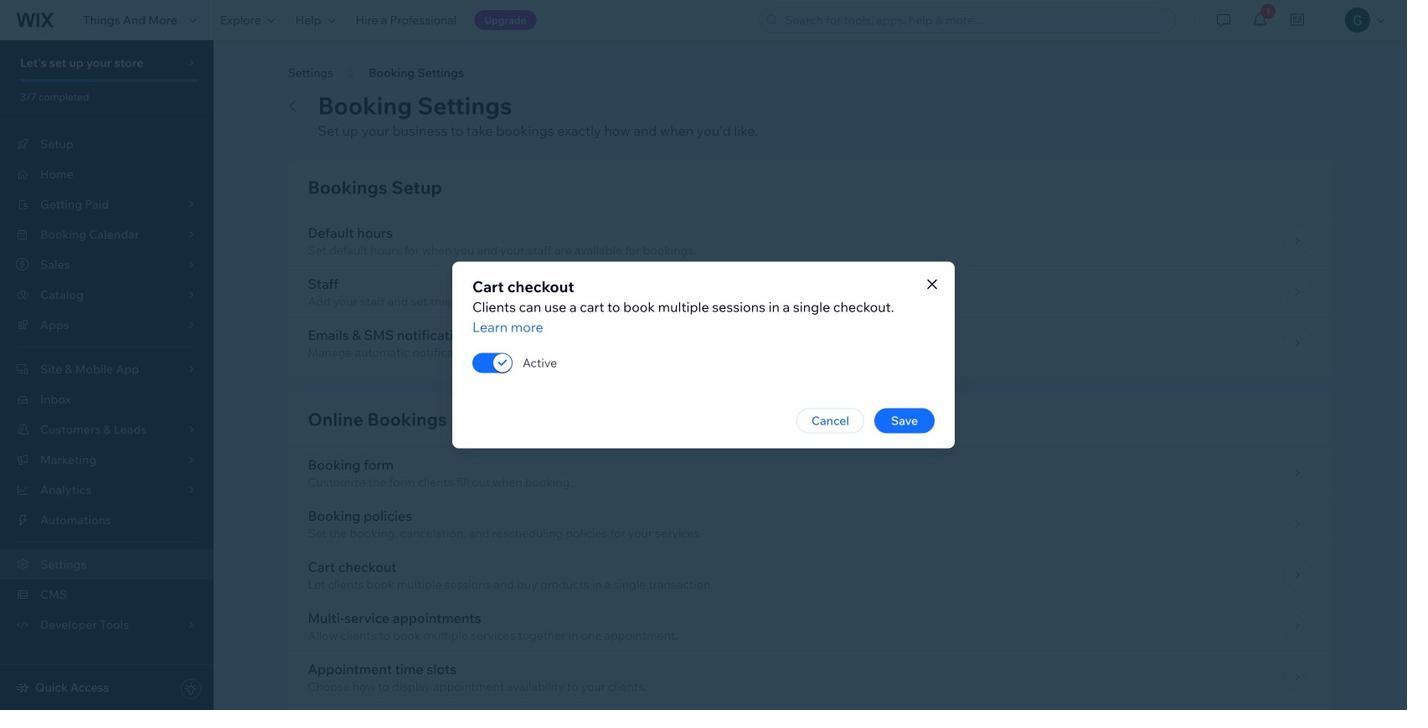 Task type: vqa. For each thing, say whether or not it's contained in the screenshot.
the Search for tools, apps, help & more... field
yes



Task type: locate. For each thing, give the bounding box(es) containing it.
Search for tools, apps, help & more... field
[[780, 8, 1170, 32]]



Task type: describe. For each thing, give the bounding box(es) containing it.
sidebar element
[[0, 40, 214, 710]]



